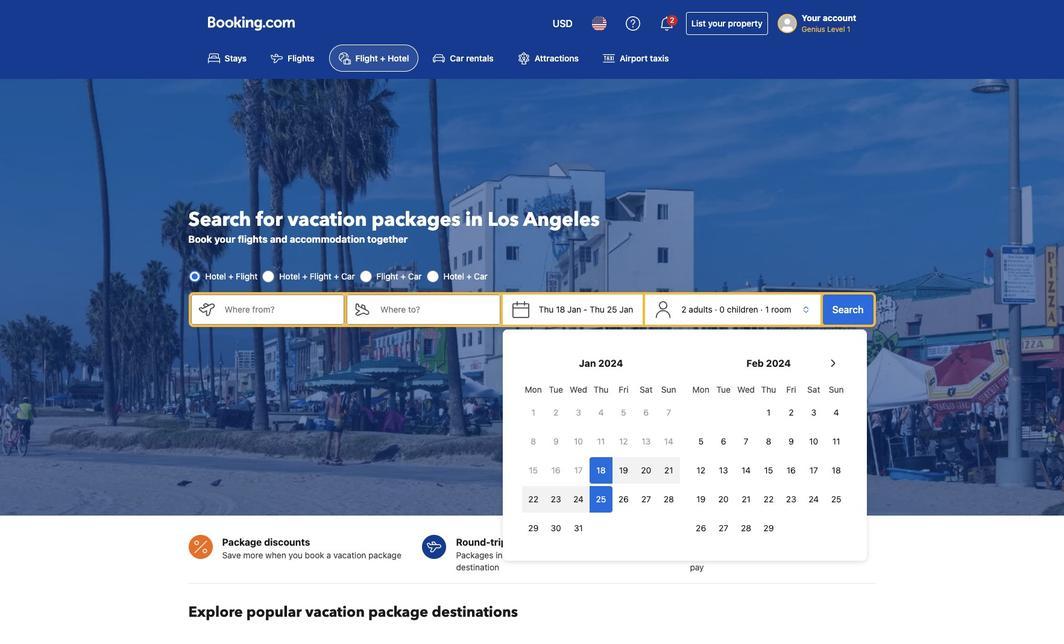 Task type: locate. For each thing, give the bounding box(es) containing it.
18 inside option
[[832, 466, 841, 476]]

0 horizontal spatial 14
[[665, 437, 674, 447]]

1 24 from the left
[[574, 495, 584, 505]]

14 right the 13 jan 2024 checkbox
[[665, 437, 674, 447]]

1 vertical spatial package
[[369, 604, 428, 623]]

0 vertical spatial 19
[[619, 466, 629, 476]]

vacation for package
[[306, 604, 365, 623]]

14
[[665, 437, 674, 447], [742, 466, 751, 476]]

9 inside checkbox
[[789, 437, 794, 447]]

1 horizontal spatial 11
[[833, 437, 841, 447]]

3 inside the 3 feb 2024 option
[[812, 408, 817, 418]]

14 inside 14 option
[[665, 437, 674, 447]]

2 right 1 jan 2024 checkbox at bottom
[[554, 408, 559, 418]]

included up to
[[542, 538, 582, 549]]

22
[[529, 495, 539, 505], [764, 495, 774, 505]]

0 horizontal spatial mon
[[525, 385, 542, 395]]

2 16 from the left
[[787, 466, 796, 476]]

15 left 16 jan 2024 checkbox
[[529, 466, 538, 476]]

22 right 21 feb 2024 option
[[764, 495, 774, 505]]

vacation for packages
[[288, 207, 367, 233]]

19 Jan 2024 checkbox
[[613, 458, 635, 484]]

car
[[450, 53, 464, 64], [341, 271, 355, 282], [408, 271, 422, 282], [474, 271, 488, 282]]

19 left 20 option
[[619, 466, 629, 476]]

wed up 3 jan 2024 option
[[570, 385, 588, 395]]

22 Feb 2024 checkbox
[[758, 487, 780, 513]]

taxis
[[650, 53, 669, 64]]

2 sat from the left
[[808, 385, 821, 395]]

20 right 19 jan 2024 option
[[641, 466, 652, 476]]

16
[[552, 466, 561, 476], [787, 466, 796, 476]]

24 for the '24 feb 2024' checkbox
[[809, 495, 819, 505]]

31 Jan 2024 checkbox
[[568, 516, 590, 542]]

10 right 9 checkbox
[[810, 437, 819, 447]]

15 inside 15 jan 2024 option
[[529, 466, 538, 476]]

package
[[369, 551, 402, 561], [369, 604, 428, 623]]

1 vertical spatial and
[[563, 551, 578, 561]]

21 for 21 jan 2024 checkbox
[[665, 466, 674, 476]]

1 horizontal spatial search
[[833, 305, 864, 315]]

1 29 from the left
[[529, 524, 539, 534]]

1 horizontal spatial 28
[[741, 524, 752, 534]]

27 Feb 2024 checkbox
[[713, 516, 735, 542]]

0 vertical spatial 28
[[664, 495, 674, 505]]

1 sat from the left
[[640, 385, 653, 395]]

sat up 6 option
[[640, 385, 653, 395]]

8 for 8 jan 2024 checkbox
[[531, 437, 536, 447]]

2024 for jan 2024
[[599, 358, 623, 369]]

0 vertical spatial package
[[369, 551, 402, 561]]

1 horizontal spatial 9
[[789, 437, 794, 447]]

1 horizontal spatial 7
[[744, 437, 749, 447]]

29 inside option
[[529, 524, 539, 534]]

17 left "18" checkbox
[[575, 466, 583, 476]]

1 horizontal spatial 27
[[719, 524, 729, 534]]

0 horizontal spatial 28
[[664, 495, 674, 505]]

9 Feb 2024 checkbox
[[780, 429, 803, 455]]

1 you from the left
[[289, 551, 303, 561]]

16 Feb 2024 checkbox
[[780, 458, 803, 484]]

11 right 10 option
[[598, 437, 605, 447]]

17 Feb 2024 checkbox
[[803, 458, 826, 484]]

sat
[[640, 385, 653, 395], [808, 385, 821, 395]]

0 vertical spatial 21
[[665, 466, 674, 476]]

18 left '-'
[[556, 305, 565, 315]]

airport taxis
[[620, 53, 669, 64]]

9 left 10 feb 2024 checkbox at the bottom
[[789, 437, 794, 447]]

0 horizontal spatial what
[[768, 551, 787, 561]]

+ for hotel + car
[[467, 271, 472, 282]]

7 left 8 option
[[744, 437, 749, 447]]

2 24 from the left
[[809, 495, 819, 505]]

1
[[848, 25, 851, 34], [766, 305, 769, 315], [532, 408, 536, 418], [767, 408, 771, 418]]

1 horizontal spatial ·
[[761, 305, 763, 315]]

you for discounts
[[289, 551, 303, 561]]

1 vertical spatial 19
[[697, 495, 706, 505]]

see
[[806, 551, 819, 561]]

1 vertical spatial 7
[[744, 437, 749, 447]]

1 horizontal spatial what
[[830, 551, 849, 561]]

1 vertical spatial 27
[[719, 524, 729, 534]]

21 right 20 option
[[665, 466, 674, 476]]

27 right 26 feb 2024 option
[[719, 524, 729, 534]]

22 inside checkbox
[[764, 495, 774, 505]]

1 horizontal spatial 20
[[719, 495, 729, 505]]

1 horizontal spatial sat
[[808, 385, 821, 395]]

0 vertical spatial 20
[[641, 466, 652, 476]]

23 right 22 feb 2024 checkbox
[[787, 495, 797, 505]]

2 10 from the left
[[810, 437, 819, 447]]

25 Jan 2024 checkbox
[[590, 487, 613, 513]]

24 for 24 jan 2024 "checkbox"
[[574, 495, 584, 505]]

search button
[[823, 295, 874, 325]]

5 left 6 option
[[621, 408, 627, 418]]

sat for jan 2024
[[640, 385, 653, 395]]

7 inside checkbox
[[667, 408, 672, 418]]

2 vertical spatial your
[[600, 551, 617, 561]]

15 for 15 feb 2024 checkbox
[[765, 466, 774, 476]]

1 horizontal spatial 22
[[764, 495, 774, 505]]

26
[[619, 495, 629, 505], [696, 524, 707, 534]]

24 left 25 jan 2024 option
[[574, 495, 584, 505]]

2 grid from the left
[[690, 378, 848, 542]]

0 horizontal spatial 24
[[574, 495, 584, 505]]

8 inside 8 jan 2024 checkbox
[[531, 437, 536, 447]]

1 horizontal spatial 4
[[834, 408, 840, 418]]

2 inside button
[[670, 16, 675, 25]]

tue for feb
[[717, 385, 731, 395]]

13 inside 'checkbox'
[[719, 466, 728, 476]]

7 for the 7 "option"
[[744, 437, 749, 447]]

0 horizontal spatial 16
[[552, 466, 561, 476]]

2 Feb 2024 checkbox
[[780, 400, 803, 426]]

12 right 11 checkbox
[[620, 437, 628, 447]]

1 horizontal spatial 10
[[810, 437, 819, 447]]

fri
[[619, 385, 629, 395], [787, 385, 797, 395]]

1 horizontal spatial 14
[[742, 466, 751, 476]]

1 horizontal spatial 18
[[597, 466, 606, 476]]

14 for 14 checkbox
[[742, 466, 751, 476]]

list your property
[[692, 18, 763, 28]]

0 horizontal spatial 4
[[599, 408, 604, 418]]

26 for 26 jan 2024 checkbox
[[619, 495, 629, 505]]

and right to
[[563, 551, 578, 561]]

20 for the "20 feb 2024" option
[[719, 495, 729, 505]]

1 horizontal spatial 8
[[766, 437, 772, 447]]

2 mon from the left
[[693, 385, 710, 395]]

18 Feb 2024 checkbox
[[826, 458, 848, 484]]

11 right 10 feb 2024 checkbox at the bottom
[[833, 437, 841, 447]]

7 Feb 2024 checkbox
[[735, 429, 758, 455]]

14 inside 14 checkbox
[[742, 466, 751, 476]]

21 Feb 2024 checkbox
[[735, 487, 758, 513]]

7 right 6 option
[[667, 408, 672, 418]]

1 vertical spatial 14
[[742, 466, 751, 476]]

1 horizontal spatial 26
[[696, 524, 707, 534]]

you right is
[[851, 551, 866, 561]]

sat up the 3 feb 2024 option
[[808, 385, 821, 395]]

20 inside cell
[[641, 466, 652, 476]]

19 inside option
[[619, 466, 629, 476]]

0 horizontal spatial 11
[[598, 437, 605, 447]]

you inside package discounts save more when you book a vacation package
[[289, 551, 303, 561]]

flights link
[[261, 45, 324, 72]]

2 4 from the left
[[834, 408, 840, 418]]

2 2024 from the left
[[767, 358, 791, 369]]

2 9 from the left
[[789, 437, 794, 447]]

mon up 5 feb 2024 checkbox on the right bottom of the page
[[693, 385, 710, 395]]

1 vertical spatial vacation
[[334, 551, 366, 561]]

27
[[642, 495, 651, 505], [719, 524, 729, 534]]

9 Jan 2024 checkbox
[[545, 429, 568, 455]]

2 fri from the left
[[787, 385, 797, 395]]

1 vertical spatial flights
[[509, 538, 539, 549]]

2 23 from the left
[[787, 495, 797, 505]]

0 horizontal spatial 21
[[665, 466, 674, 476]]

1 vertical spatial included
[[725, 551, 759, 561]]

18 inside checkbox
[[597, 466, 606, 476]]

0 horizontal spatial included
[[542, 538, 582, 549]]

26 inside option
[[696, 524, 707, 534]]

0 horizontal spatial 19
[[619, 466, 629, 476]]

hotel for hotel + car
[[444, 271, 464, 282]]

1 grid from the left
[[522, 378, 680, 542]]

26 for 26 feb 2024 option
[[696, 524, 707, 534]]

0 horizontal spatial 25
[[596, 495, 606, 505]]

24 inside "checkbox"
[[574, 495, 584, 505]]

account
[[823, 13, 857, 23]]

2 tue from the left
[[717, 385, 731, 395]]

18 Jan 2024 checkbox
[[590, 458, 613, 484]]

8 Feb 2024 checkbox
[[758, 429, 780, 455]]

29 right 28 feb 2024 option
[[764, 524, 774, 534]]

1 horizontal spatial fri
[[787, 385, 797, 395]]

2
[[670, 16, 675, 25], [682, 305, 687, 315], [554, 408, 559, 418], [789, 408, 794, 418]]

your right book
[[215, 234, 236, 245]]

0 horizontal spatial 15
[[529, 466, 538, 476]]

0 vertical spatial 12
[[620, 437, 628, 447]]

1 package from the top
[[369, 551, 402, 561]]

airport
[[620, 53, 648, 64]]

1 horizontal spatial mon
[[693, 385, 710, 395]]

0 horizontal spatial sun
[[662, 385, 677, 395]]

and down the for at the left top
[[270, 234, 288, 245]]

2 wed from the left
[[738, 385, 755, 395]]

2 8 from the left
[[766, 437, 772, 447]]

0 horizontal spatial wed
[[570, 385, 588, 395]]

0 horizontal spatial grid
[[522, 378, 680, 542]]

4 left 5 checkbox at the bottom
[[599, 408, 604, 418]]

24 inside checkbox
[[809, 495, 819, 505]]

thu left '-'
[[539, 305, 554, 315]]

vacation down a
[[306, 604, 365, 623]]

hotel
[[388, 53, 409, 64], [205, 271, 226, 282], [279, 271, 300, 282], [444, 271, 464, 282]]

tue
[[549, 385, 563, 395], [717, 385, 731, 395]]

14 right the '13 feb 2024' 'checkbox'
[[742, 466, 751, 476]]

vacation inside search for vacation packages in los angeles book your flights and accommodation together
[[288, 207, 367, 233]]

16 right 15 jan 2024 option
[[552, 466, 561, 476]]

30 Jan 2024 checkbox
[[545, 516, 568, 542]]

25
[[607, 305, 617, 315], [596, 495, 606, 505], [832, 495, 842, 505]]

1 sun from the left
[[662, 385, 677, 395]]

25 cell
[[590, 484, 613, 513]]

2024 right feb
[[767, 358, 791, 369]]

15 right 14 checkbox
[[765, 466, 774, 476]]

22 left 23 option
[[529, 495, 539, 505]]

hotel for hotel + flight
[[205, 271, 226, 282]]

8 left 9 option
[[531, 437, 536, 447]]

10 for 10 feb 2024 checkbox at the bottom
[[810, 437, 819, 447]]

29
[[529, 524, 539, 534], [764, 524, 774, 534]]

9 left 10 option
[[554, 437, 559, 447]]

2 horizontal spatial you
[[851, 551, 866, 561]]

0 vertical spatial included
[[542, 538, 582, 549]]

1 16 from the left
[[552, 466, 561, 476]]

28 right 27 jan 2024 option on the bottom of the page
[[664, 495, 674, 505]]

12 Feb 2024 checkbox
[[690, 458, 713, 484]]

19 inside 'checkbox'
[[697, 495, 706, 505]]

0 vertical spatial 27
[[642, 495, 651, 505]]

vacation
[[288, 207, 367, 233], [334, 551, 366, 561], [306, 604, 365, 623]]

7 inside "option"
[[744, 437, 749, 447]]

1 17 from the left
[[575, 466, 583, 476]]

2 22 from the left
[[764, 495, 774, 505]]

0 horizontal spatial 22
[[529, 495, 539, 505]]

1 what from the left
[[768, 551, 787, 561]]

0
[[720, 305, 725, 315]]

taxes
[[702, 551, 723, 561]]

10 right 9 option
[[574, 437, 583, 447]]

2 3 from the left
[[812, 408, 817, 418]]

thu
[[539, 305, 554, 315], [590, 305, 605, 315], [594, 385, 609, 395], [762, 385, 777, 395]]

grid
[[522, 378, 680, 542], [690, 378, 848, 542]]

when
[[266, 551, 286, 561]]

mon up 1 jan 2024 checkbox at bottom
[[525, 385, 542, 395]]

0 horizontal spatial 5
[[621, 408, 627, 418]]

4
[[599, 408, 604, 418], [834, 408, 840, 418]]

15 Feb 2024 checkbox
[[758, 458, 780, 484]]

29 inside checkbox
[[764, 524, 774, 534]]

24 right 23 feb 2024 checkbox
[[809, 495, 819, 505]]

mon
[[525, 385, 542, 395], [693, 385, 710, 395]]

included
[[542, 538, 582, 549], [725, 551, 759, 561]]

21 right the "20 feb 2024" option
[[742, 495, 751, 505]]

· right children
[[761, 305, 763, 315]]

1 horizontal spatial 23
[[787, 495, 797, 505]]

explore
[[189, 604, 243, 623]]

+ inside "flight + hotel" link
[[380, 53, 386, 64]]

17
[[575, 466, 583, 476], [810, 466, 819, 476]]

0 horizontal spatial 26
[[619, 495, 629, 505]]

1 fri from the left
[[619, 385, 629, 395]]

+ for flight + hotel
[[380, 53, 386, 64]]

11
[[598, 437, 605, 447], [833, 437, 841, 447]]

1 horizontal spatial 21
[[742, 495, 751, 505]]

search inside button
[[833, 305, 864, 315]]

1 horizontal spatial you
[[789, 551, 803, 561]]

4 Jan 2024 checkbox
[[590, 400, 613, 426]]

2 left list
[[670, 16, 675, 25]]

vacation right a
[[334, 551, 366, 561]]

you left 'see'
[[789, 551, 803, 561]]

1 8 from the left
[[531, 437, 536, 447]]

18 for "18" checkbox
[[597, 466, 606, 476]]

search for search for vacation packages in los angeles book your flights and accommodation together
[[189, 207, 251, 233]]

29 for the 29 jan 2024 option
[[529, 524, 539, 534]]

2 left adults
[[682, 305, 687, 315]]

1 22 from the left
[[529, 495, 539, 505]]

fri up 2 feb 2024 option
[[787, 385, 797, 395]]

0 horizontal spatial 17
[[575, 466, 583, 476]]

1 horizontal spatial 15
[[765, 466, 774, 476]]

1 vertical spatial 12
[[697, 466, 706, 476]]

1 23 from the left
[[551, 495, 561, 505]]

11 Jan 2024 checkbox
[[590, 429, 613, 455]]

12 left the '13 feb 2024' 'checkbox'
[[697, 466, 706, 476]]

jan
[[568, 305, 582, 315], [620, 305, 634, 315], [579, 358, 596, 369]]

23 inside 23 option
[[551, 495, 561, 505]]

0 horizontal spatial 10
[[574, 437, 583, 447]]

20
[[641, 466, 652, 476], [719, 495, 729, 505]]

accommodation
[[290, 234, 365, 245]]

8
[[531, 437, 536, 447], [766, 437, 772, 447]]

1 horizontal spatial and
[[563, 551, 578, 561]]

2 sun from the left
[[829, 385, 844, 395]]

1 horizontal spatial 29
[[764, 524, 774, 534]]

1 wed from the left
[[570, 385, 588, 395]]

22 inside option
[[529, 495, 539, 505]]

19
[[619, 466, 629, 476], [697, 495, 706, 505]]

fri for jan 2024
[[619, 385, 629, 395]]

23 Jan 2024 checkbox
[[545, 487, 568, 513]]

0 horizontal spatial 12
[[620, 437, 628, 447]]

10 inside 10 feb 2024 checkbox
[[810, 437, 819, 447]]

search
[[189, 207, 251, 233], [833, 305, 864, 315]]

sun up 7 jan 2024 checkbox
[[662, 385, 677, 395]]

5 inside checkbox
[[621, 408, 627, 418]]

0 vertical spatial 6
[[644, 408, 649, 418]]

your right list
[[709, 18, 726, 28]]

13 inside checkbox
[[642, 437, 651, 447]]

17 right 16 option
[[810, 466, 819, 476]]

19 Feb 2024 checkbox
[[690, 487, 713, 513]]

book
[[189, 234, 212, 245]]

5 for 5 checkbox at the bottom
[[621, 408, 627, 418]]

1 inside checkbox
[[532, 408, 536, 418]]

7 Jan 2024 checkbox
[[658, 400, 680, 426]]

include
[[496, 551, 524, 561]]

11 inside checkbox
[[833, 437, 841, 447]]

2 you from the left
[[789, 551, 803, 561]]

2024
[[599, 358, 623, 369], [767, 358, 791, 369]]

16 inside checkbox
[[552, 466, 561, 476]]

23 Feb 2024 checkbox
[[780, 487, 803, 513]]

19 for 19 jan 2024 option
[[619, 466, 629, 476]]

you down discounts
[[289, 551, 303, 561]]

2 vertical spatial vacation
[[306, 604, 365, 623]]

vacation inside package discounts save more when you book a vacation package
[[334, 551, 366, 561]]

11 inside checkbox
[[598, 437, 605, 447]]

1 horizontal spatial 17
[[810, 466, 819, 476]]

flights left to
[[526, 551, 551, 561]]

0 horizontal spatial your
[[215, 234, 236, 245]]

1 9 from the left
[[554, 437, 559, 447]]

21 inside 21 jan 2024 checkbox
[[665, 466, 674, 476]]

+ for hotel + flight
[[228, 271, 234, 282]]

0 vertical spatial and
[[270, 234, 288, 245]]

25 right 24 jan 2024 "checkbox"
[[596, 495, 606, 505]]

2 17 from the left
[[810, 466, 819, 476]]

1 3 from the left
[[576, 408, 581, 418]]

0 horizontal spatial 2024
[[599, 358, 623, 369]]

12 for the 12 jan 2024 checkbox on the right
[[620, 437, 628, 447]]

10
[[574, 437, 583, 447], [810, 437, 819, 447]]

1 4 from the left
[[599, 408, 604, 418]]

together
[[368, 234, 408, 245]]

21 inside 21 feb 2024 option
[[742, 495, 751, 505]]

0 horizontal spatial 6
[[644, 408, 649, 418]]

8 inside 8 option
[[766, 437, 772, 447]]

2 29 from the left
[[764, 524, 774, 534]]

flight
[[356, 53, 378, 64], [236, 271, 258, 282], [310, 271, 332, 282], [377, 271, 399, 282]]

16 left "17 feb 2024" checkbox
[[787, 466, 796, 476]]

0 vertical spatial vacation
[[288, 207, 367, 233]]

13
[[642, 437, 651, 447], [719, 466, 728, 476]]

24
[[574, 495, 584, 505], [809, 495, 819, 505]]

26 inside checkbox
[[619, 495, 629, 505]]

sun up 4 feb 2024 option
[[829, 385, 844, 395]]

29 left 30
[[529, 524, 539, 534]]

4 right the 3 feb 2024 option
[[834, 408, 840, 418]]

1 mon from the left
[[525, 385, 542, 395]]

17 inside checkbox
[[810, 466, 819, 476]]

· left the 0
[[715, 305, 718, 315]]

25 Feb 2024 checkbox
[[826, 487, 848, 513]]

8 right the 7 "option"
[[766, 437, 772, 447]]

vacation up accommodation
[[288, 207, 367, 233]]

children
[[727, 305, 759, 315]]

28 inside checkbox
[[664, 495, 674, 505]]

1 left 2 feb 2024 option
[[767, 408, 771, 418]]

destinations
[[432, 604, 518, 623]]

your
[[709, 18, 726, 28], [215, 234, 236, 245], [600, 551, 617, 561]]

30
[[551, 524, 561, 534]]

29 for 29 checkbox at the right of the page
[[764, 524, 774, 534]]

1 right level
[[848, 25, 851, 34]]

2 Jan 2024 checkbox
[[545, 400, 568, 426]]

15 inside 15 feb 2024 checkbox
[[765, 466, 774, 476]]

3 for feb 2024
[[812, 408, 817, 418]]

19 left the "20 feb 2024" option
[[697, 495, 706, 505]]

list
[[692, 18, 706, 28]]

5 for 5 feb 2024 checkbox on the right bottom of the page
[[699, 437, 704, 447]]

1 horizontal spatial 6
[[721, 437, 727, 447]]

13 right the 12 jan 2024 checkbox on the right
[[642, 437, 651, 447]]

16 inside option
[[787, 466, 796, 476]]

1 horizontal spatial wed
[[738, 385, 755, 395]]

12 for 12 feb 2024 checkbox
[[697, 466, 706, 476]]

2 11 from the left
[[833, 437, 841, 447]]

2 horizontal spatial your
[[709, 18, 726, 28]]

fri up 5 checkbox at the bottom
[[619, 385, 629, 395]]

27 right 26 jan 2024 checkbox
[[642, 495, 651, 505]]

1 horizontal spatial 19
[[697, 495, 706, 505]]

·
[[715, 305, 718, 315], [761, 305, 763, 315]]

5 inside checkbox
[[699, 437, 704, 447]]

tue up 2 jan 2024 option
[[549, 385, 563, 395]]

1 horizontal spatial grid
[[690, 378, 848, 542]]

0 horizontal spatial 13
[[642, 437, 651, 447]]

mon for feb
[[693, 385, 710, 395]]

6 left the 7 "option"
[[721, 437, 727, 447]]

9
[[554, 437, 559, 447], [789, 437, 794, 447]]

rentals
[[466, 53, 494, 64]]

10 inside 10 option
[[574, 437, 583, 447]]

23 right "22 jan 2024" option
[[551, 495, 561, 505]]

flight + hotel link
[[329, 45, 419, 72]]

2 15 from the left
[[765, 466, 774, 476]]

3 Jan 2024 checkbox
[[568, 400, 590, 426]]

0 horizontal spatial 23
[[551, 495, 561, 505]]

3 inside 3 jan 2024 option
[[576, 408, 581, 418]]

12
[[620, 437, 628, 447], [697, 466, 706, 476]]

search inside search for vacation packages in los angeles book your flights and accommodation together
[[189, 207, 251, 233]]

20 right 19 feb 2024 'checkbox'
[[719, 495, 729, 505]]

1 vertical spatial search
[[833, 305, 864, 315]]

1 11 from the left
[[598, 437, 605, 447]]

23 inside 23 feb 2024 checkbox
[[787, 495, 797, 505]]

10 for 10 option
[[574, 437, 583, 447]]

25 right the '24 feb 2024' checkbox
[[832, 495, 842, 505]]

28 Feb 2024 checkbox
[[735, 516, 758, 542]]

6
[[644, 408, 649, 418], [721, 437, 727, 447]]

28
[[664, 495, 674, 505], [741, 524, 752, 534]]

tue up the 6 feb 2024 option
[[717, 385, 731, 395]]

26 Jan 2024 checkbox
[[613, 487, 635, 513]]

0 vertical spatial flights
[[238, 234, 268, 245]]

1 15 from the left
[[529, 466, 538, 476]]

1 horizontal spatial 16
[[787, 466, 796, 476]]

hotel for hotel + flight + car
[[279, 271, 300, 282]]

19 cell
[[613, 455, 635, 484]]

0 vertical spatial 26
[[619, 495, 629, 505]]

3 Feb 2024 checkbox
[[803, 400, 826, 426]]

+
[[380, 53, 386, 64], [228, 271, 234, 282], [302, 271, 308, 282], [334, 271, 339, 282], [401, 271, 406, 282], [467, 271, 472, 282]]

4 inside option
[[834, 408, 840, 418]]

thu right '-'
[[590, 305, 605, 315]]

6 right 5 checkbox at the bottom
[[644, 408, 649, 418]]

1 horizontal spatial sun
[[829, 385, 844, 395]]

1 left 2 jan 2024 option
[[532, 408, 536, 418]]

flights down the for at the left top
[[238, 234, 268, 245]]

23
[[551, 495, 561, 505], [787, 495, 797, 505]]

wed down feb
[[738, 385, 755, 395]]

1 2024 from the left
[[599, 358, 623, 369]]

20 Jan 2024 checkbox
[[635, 458, 658, 484]]

you
[[289, 551, 303, 561], [789, 551, 803, 561], [851, 551, 866, 561]]

0 vertical spatial 7
[[667, 408, 672, 418]]

25 right '-'
[[607, 305, 617, 315]]

9 inside option
[[554, 437, 559, 447]]

1 horizontal spatial 2024
[[767, 358, 791, 369]]

pay
[[690, 563, 704, 573]]

feb
[[747, 358, 764, 369]]

1 10 from the left
[[574, 437, 583, 447]]

0 horizontal spatial 29
[[529, 524, 539, 534]]

28 inside option
[[741, 524, 752, 534]]

included left –
[[725, 551, 759, 561]]

0 horizontal spatial you
[[289, 551, 303, 561]]

26 right 25 jan 2024 option
[[619, 495, 629, 505]]

what right –
[[768, 551, 787, 561]]

26 left 27 option
[[696, 524, 707, 534]]

0 vertical spatial your
[[709, 18, 726, 28]]

2024 up 4 jan 2024 checkbox
[[599, 358, 623, 369]]

3 right 2 jan 2024 option
[[576, 408, 581, 418]]

17 inside option
[[575, 466, 583, 476]]

flights up 'include'
[[509, 538, 539, 549]]

more
[[243, 551, 263, 561]]

what right is
[[830, 551, 849, 561]]

7
[[667, 408, 672, 418], [744, 437, 749, 447]]

25 inside cell
[[596, 495, 606, 505]]

3 right 2 feb 2024 option
[[812, 408, 817, 418]]

4 inside checkbox
[[599, 408, 604, 418]]

0 horizontal spatial 9
[[554, 437, 559, 447]]

1 horizontal spatial 24
[[809, 495, 819, 505]]

car rentals
[[450, 53, 494, 64]]

28 right 27 option
[[741, 524, 752, 534]]

18 right 17 option
[[597, 466, 606, 476]]

2 horizontal spatial 18
[[832, 466, 841, 476]]

0 horizontal spatial 7
[[667, 408, 672, 418]]

jan left '-'
[[568, 305, 582, 315]]

7 for 7 jan 2024 checkbox
[[667, 408, 672, 418]]

1 tue from the left
[[549, 385, 563, 395]]

0 horizontal spatial and
[[270, 234, 288, 245]]



Task type: describe. For each thing, give the bounding box(es) containing it.
6 for 6 option
[[644, 408, 649, 418]]

save
[[222, 551, 241, 561]]

21 for 21 feb 2024 option
[[742, 495, 751, 505]]

your inside round-trip flights included packages include flights to and from your destination
[[600, 551, 617, 561]]

included inside round-trip flights included packages include flights to and from your destination
[[542, 538, 582, 549]]

1 inside checkbox
[[767, 408, 771, 418]]

thu 18 jan - thu 25 jan
[[539, 305, 634, 315]]

1 Feb 2024 checkbox
[[758, 400, 780, 426]]

21 cell
[[658, 455, 680, 484]]

8 Jan 2024 checkbox
[[522, 429, 545, 455]]

23 for 23 option
[[551, 495, 561, 505]]

1 left room
[[766, 305, 769, 315]]

13 Jan 2024 checkbox
[[635, 429, 658, 455]]

16 Jan 2024 checkbox
[[545, 458, 568, 484]]

for
[[256, 207, 283, 233]]

genius
[[802, 25, 826, 34]]

thu up 4 jan 2024 checkbox
[[594, 385, 609, 395]]

wed for jan 2024
[[570, 385, 588, 395]]

17 Jan 2024 checkbox
[[568, 458, 590, 484]]

level
[[828, 25, 846, 34]]

6 Feb 2024 checkbox
[[713, 429, 735, 455]]

2 what from the left
[[830, 551, 849, 561]]

2 adults · 0 children · 1 room
[[682, 305, 792, 315]]

car rentals link
[[424, 45, 504, 72]]

22 cell
[[522, 484, 545, 513]]

-
[[584, 305, 588, 315]]

27 for 27 option
[[719, 524, 729, 534]]

grid for jan
[[522, 378, 680, 542]]

2 package from the top
[[369, 604, 428, 623]]

grid for feb
[[690, 378, 848, 542]]

attractions link
[[508, 45, 589, 72]]

4 for jan 2024
[[599, 408, 604, 418]]

17 for "17 feb 2024" checkbox
[[810, 466, 819, 476]]

4 Feb 2024 checkbox
[[826, 400, 848, 426]]

jan 2024
[[579, 358, 623, 369]]

28 for 28 feb 2024 option
[[741, 524, 752, 534]]

16 for 16 jan 2024 checkbox
[[552, 466, 561, 476]]

1 · from the left
[[715, 305, 718, 315]]

28 Jan 2024 checkbox
[[658, 487, 680, 513]]

15 Jan 2024 checkbox
[[522, 458, 545, 484]]

packages
[[456, 551, 494, 561]]

22 for "22 jan 2024" option
[[529, 495, 539, 505]]

you for taxes
[[789, 551, 803, 561]]

from
[[580, 551, 598, 561]]

flights inside search for vacation packages in los angeles book your flights and accommodation together
[[238, 234, 268, 245]]

25 for 25 option
[[832, 495, 842, 505]]

a
[[327, 551, 331, 561]]

to
[[553, 551, 561, 561]]

and inside search for vacation packages in los angeles book your flights and accommodation together
[[270, 234, 288, 245]]

your inside search for vacation packages in los angeles book your flights and accommodation together
[[215, 234, 236, 245]]

Where to? field
[[371, 295, 500, 325]]

14 for 14 option
[[665, 437, 674, 447]]

packages
[[372, 207, 461, 233]]

2 button
[[653, 9, 682, 38]]

popular
[[247, 604, 302, 623]]

29 Feb 2024 checkbox
[[758, 516, 780, 542]]

24 cell
[[568, 484, 590, 513]]

all taxes included – what you see is what you pay
[[690, 551, 866, 573]]

27 for 27 jan 2024 option on the bottom of the page
[[642, 495, 651, 505]]

13 for the 13 jan 2024 checkbox
[[642, 437, 651, 447]]

23 for 23 feb 2024 checkbox
[[787, 495, 797, 505]]

22 Jan 2024 checkbox
[[522, 487, 545, 513]]

12 Jan 2024 checkbox
[[613, 429, 635, 455]]

and inside round-trip flights included packages include flights to and from your destination
[[563, 551, 578, 561]]

22 for 22 feb 2024 checkbox
[[764, 495, 774, 505]]

11 Feb 2024 checkbox
[[826, 429, 848, 455]]

attractions
[[535, 53, 579, 64]]

4 for feb 2024
[[834, 408, 840, 418]]

room
[[772, 305, 792, 315]]

18 cell
[[590, 455, 613, 484]]

25 for 25 jan 2024 option
[[596, 495, 606, 505]]

5 Feb 2024 checkbox
[[690, 429, 713, 455]]

2024 for feb 2024
[[767, 358, 791, 369]]

11 for 11 checkbox
[[598, 437, 605, 447]]

hotel + car
[[444, 271, 488, 282]]

hotel + flight
[[205, 271, 258, 282]]

in
[[466, 207, 483, 233]]

Where from? field
[[215, 295, 344, 325]]

is
[[822, 551, 828, 561]]

jan up 3 jan 2024 option
[[579, 358, 596, 369]]

3 for jan 2024
[[576, 408, 581, 418]]

airport taxis link
[[594, 45, 679, 72]]

destination
[[456, 563, 500, 573]]

all
[[690, 551, 700, 561]]

package
[[222, 538, 262, 549]]

sat for feb 2024
[[808, 385, 821, 395]]

2 · from the left
[[761, 305, 763, 315]]

20 Feb 2024 checkbox
[[713, 487, 735, 513]]

trip
[[491, 538, 507, 549]]

usd button
[[546, 9, 580, 38]]

1 inside your account genius level 1
[[848, 25, 851, 34]]

6 for the 6 feb 2024 option
[[721, 437, 727, 447]]

explore popular vacation package destinations
[[189, 604, 518, 623]]

sun for jan 2024
[[662, 385, 677, 395]]

mon for jan
[[525, 385, 542, 395]]

19 for 19 feb 2024 'checkbox'
[[697, 495, 706, 505]]

thu up 1 checkbox
[[762, 385, 777, 395]]

list your property link
[[686, 12, 768, 35]]

3 you from the left
[[851, 551, 866, 561]]

your account genius level 1
[[802, 13, 857, 34]]

flight inside "flight + hotel" link
[[356, 53, 378, 64]]

10 Jan 2024 checkbox
[[568, 429, 590, 455]]

28 for 28 checkbox
[[664, 495, 674, 505]]

5 Jan 2024 checkbox
[[613, 400, 635, 426]]

13 Feb 2024 checkbox
[[713, 458, 735, 484]]

21 Jan 2024 checkbox
[[658, 458, 680, 484]]

29 Jan 2024 checkbox
[[522, 516, 545, 542]]

31
[[574, 524, 583, 534]]

23 cell
[[545, 484, 568, 513]]

round-trip flights included packages include flights to and from your destination
[[456, 538, 617, 573]]

24 Jan 2024 checkbox
[[568, 487, 590, 513]]

26 Feb 2024 checkbox
[[690, 516, 713, 542]]

2 vertical spatial flights
[[526, 551, 551, 561]]

book
[[305, 551, 324, 561]]

discounts
[[264, 538, 310, 549]]

1 Jan 2024 checkbox
[[522, 400, 545, 426]]

tue for jan
[[549, 385, 563, 395]]

15 for 15 jan 2024 option
[[529, 466, 538, 476]]

los
[[488, 207, 519, 233]]

+ for flight + car
[[401, 271, 406, 282]]

angeles
[[524, 207, 600, 233]]

+ for hotel + flight + car
[[302, 271, 308, 282]]

9 for 9 option
[[554, 437, 559, 447]]

2 right 1 checkbox
[[789, 408, 794, 418]]

sun for feb 2024
[[829, 385, 844, 395]]

10 Feb 2024 checkbox
[[803, 429, 826, 455]]

17 for 17 option
[[575, 466, 583, 476]]

27 Jan 2024 checkbox
[[635, 487, 658, 513]]

search for search
[[833, 305, 864, 315]]

usd
[[553, 18, 573, 29]]

20 cell
[[635, 455, 658, 484]]

16 for 16 option
[[787, 466, 796, 476]]

13 for the '13 feb 2024' 'checkbox'
[[719, 466, 728, 476]]

18 for 18 feb 2024 option
[[832, 466, 841, 476]]

–
[[761, 551, 766, 561]]

flight + car
[[377, 271, 422, 282]]

24 Feb 2024 checkbox
[[803, 487, 826, 513]]

wed for feb 2024
[[738, 385, 755, 395]]

feb 2024
[[747, 358, 791, 369]]

1 horizontal spatial 25
[[607, 305, 617, 315]]

flights
[[288, 53, 315, 64]]

adults
[[689, 305, 713, 315]]

0 horizontal spatial 18
[[556, 305, 565, 315]]

stays link
[[198, 45, 256, 72]]

14 Jan 2024 checkbox
[[658, 429, 680, 455]]

included inside "all taxes included – what you see is what you pay"
[[725, 551, 759, 561]]

search for vacation packages in los angeles book your flights and accommodation together
[[189, 207, 600, 245]]

20 for 20 option
[[641, 466, 652, 476]]

stays
[[225, 53, 247, 64]]

package inside package discounts save more when you book a vacation package
[[369, 551, 402, 561]]

9 for 9 checkbox
[[789, 437, 794, 447]]

property
[[728, 18, 763, 28]]

your
[[802, 13, 821, 23]]

6 Jan 2024 checkbox
[[635, 400, 658, 426]]

fri for feb 2024
[[787, 385, 797, 395]]

flight + hotel
[[356, 53, 409, 64]]

8 for 8 option
[[766, 437, 772, 447]]

round-
[[456, 538, 491, 549]]

booking.com online hotel reservations image
[[208, 16, 295, 31]]

11 for 11 checkbox
[[833, 437, 841, 447]]

14 Feb 2024 checkbox
[[735, 458, 758, 484]]

hotel + flight + car
[[279, 271, 355, 282]]

package discounts save more when you book a vacation package
[[222, 538, 402, 561]]

jan right '-'
[[620, 305, 634, 315]]



Task type: vqa. For each thing, say whether or not it's contained in the screenshot.
'Rubin'
no



